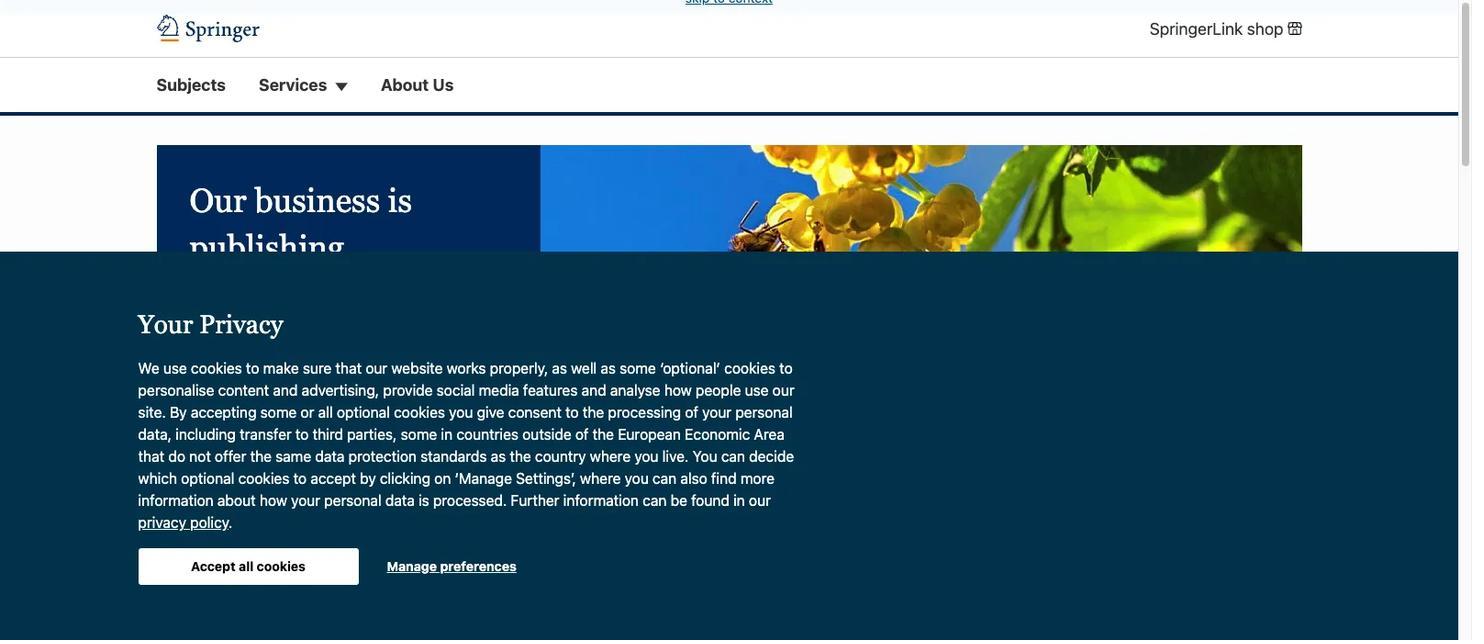 Task type: locate. For each thing, give the bounding box(es) containing it.
some
[[620, 360, 656, 377], [260, 404, 297, 421], [401, 426, 437, 443]]

some up transfer
[[260, 404, 297, 421]]

where
[[590, 448, 631, 465], [580, 470, 621, 487]]

journals
[[354, 296, 412, 315], [292, 555, 345, 571]]

0 vertical spatial journals
[[354, 296, 412, 315]]

social
[[437, 382, 475, 399]]

of up country
[[576, 426, 589, 443]]

1 vertical spatial that
[[138, 448, 164, 465]]

is down clicking
[[419, 492, 430, 509]]

springer up for authors, at the bottom left
[[310, 321, 373, 340]]

0 vertical spatial data
[[315, 448, 345, 465]]

as right well
[[601, 360, 616, 377]]

your
[[703, 404, 732, 421], [291, 492, 321, 509]]

use up personalise
[[163, 360, 187, 377]]

cookies
[[191, 360, 242, 377], [725, 360, 776, 377], [394, 404, 445, 421], [238, 470, 290, 487], [257, 558, 306, 574]]

0 horizontal spatial in
[[441, 426, 453, 443]]

which
[[138, 470, 177, 487]]

by inside we use cookies to make sure that our website works properly, as well as some 'optional' cookies to personalise content and advertising, provide social media features and analyse how people use our site. by accepting some or all optional cookies you give consent to the processing of your personal data, including transfer to third parties, some in countries outside of the european economic area that do not offer the same data protection standards as the country where you live. you can decide which optional cookies to accept by clicking on 'manage settings', where you can also find more information about how your personal data is processed.                     further information can be found in our privacy policy .
[[360, 470, 376, 487]]

0 vertical spatial can
[[722, 448, 746, 465]]

0 vertical spatial more
[[228, 296, 266, 315]]

2 information from the left
[[564, 492, 639, 509]]

personal
[[736, 404, 793, 421], [324, 492, 382, 509]]

your up science
[[291, 492, 321, 509]]

by right published
[[285, 575, 301, 592]]

0 horizontal spatial some
[[260, 404, 297, 421]]

publishing
[[190, 228, 345, 266]]

books, up published
[[244, 555, 288, 571]]

0 vertical spatial in
[[441, 426, 453, 443]]

where down european
[[590, 448, 631, 465]]

all
[[318, 404, 333, 421], [226, 555, 240, 571], [239, 558, 254, 574]]

well
[[571, 360, 597, 377]]

offer
[[215, 448, 246, 465]]

some up analyse
[[620, 360, 656, 377]]

give
[[477, 404, 505, 421]]

journals inside with more than 2,900 journals and 300,000 books, springer offers many opportunities for authors, customers and partners.
[[354, 296, 412, 315]]

discover our science
[[172, 522, 338, 543]]

0 horizontal spatial your
[[291, 492, 321, 509]]

about
[[218, 492, 256, 509]]

discover our science link
[[172, 522, 338, 543]]

1 vertical spatial is
[[419, 492, 430, 509]]

0 horizontal spatial of
[[576, 426, 589, 443]]

2,900
[[307, 296, 350, 315]]

you
[[449, 404, 473, 421], [635, 448, 659, 465], [625, 470, 649, 487]]

policy
[[190, 514, 229, 531]]

on
[[435, 470, 451, 487]]

personal up area
[[736, 404, 793, 421]]

0 horizontal spatial journals
[[292, 555, 345, 571]]

accept
[[191, 558, 236, 574]]

1 vertical spatial journals
[[292, 555, 345, 571]]

all inside all books, journals and book series published by springer
[[226, 555, 240, 571]]

300,000
[[190, 321, 253, 340]]

0 horizontal spatial data
[[315, 448, 345, 465]]

0 vertical spatial optional
[[337, 404, 390, 421]]

personal down accept
[[324, 492, 382, 509]]

0 vertical spatial you
[[449, 404, 473, 421]]

and
[[416, 296, 444, 315], [463, 345, 490, 365], [273, 382, 298, 399], [582, 382, 607, 399], [349, 555, 373, 571]]

website
[[392, 360, 443, 377]]

how up discover our science link at the left of the page
[[260, 492, 287, 509]]

2 vertical spatial you
[[625, 470, 649, 487]]

not
[[189, 448, 211, 465]]

1 vertical spatial by
[[285, 575, 301, 592]]

is right business
[[388, 182, 412, 220]]

privacy
[[199, 309, 283, 339]]

analyse
[[610, 382, 661, 399]]

we
[[138, 360, 160, 377]]

springer inside all books, journals and book series published by springer
[[305, 575, 361, 592]]

1 horizontal spatial that
[[336, 360, 362, 377]]

springer down science
[[305, 575, 361, 592]]

more inside we use cookies to make sure that our website works properly, as well as some 'optional' cookies to personalise content and advertising, provide social media features and analyse how people use our site. by accepting some or all optional cookies you give consent to the processing of your personal data, including transfer to third parties, some in countries outside of the european economic area that do not offer the same data protection standards as the country where you live. you can decide which optional cookies to accept by clicking on 'manage settings', where you can also find more information about how your personal data is processed.                     further information can be found in our privacy policy .
[[741, 470, 775, 487]]

1 vertical spatial of
[[576, 426, 589, 443]]

0 vertical spatial is
[[388, 182, 412, 220]]

journals down science
[[292, 555, 345, 571]]

to down features
[[566, 404, 579, 421]]

discover
[[172, 522, 243, 543]]

to
[[246, 360, 259, 377], [780, 360, 793, 377], [566, 404, 579, 421], [296, 426, 309, 443], [293, 470, 307, 487]]

1 vertical spatial some
[[260, 404, 297, 421]]

where down country
[[580, 470, 621, 487]]

processed.
[[433, 492, 507, 509]]

0 vertical spatial some
[[620, 360, 656, 377]]

1 horizontal spatial of
[[685, 404, 699, 421]]

that up advertising,
[[336, 360, 362, 377]]

is
[[388, 182, 412, 220], [419, 492, 430, 509]]

including
[[176, 426, 236, 443]]

more up 300,000
[[228, 296, 266, 315]]

1 vertical spatial how
[[260, 492, 287, 509]]

0 horizontal spatial is
[[388, 182, 412, 220]]

0 vertical spatial how
[[665, 382, 692, 399]]

information
[[138, 492, 214, 509], [564, 492, 639, 509]]

make
[[263, 360, 299, 377]]

1 horizontal spatial as
[[552, 360, 568, 377]]

0 horizontal spatial use
[[163, 360, 187, 377]]

optional up parties,
[[337, 404, 390, 421]]

1 vertical spatial more
[[741, 470, 775, 487]]

can left be
[[643, 492, 667, 509]]

about us
[[381, 76, 454, 95]]

0 vertical spatial by
[[360, 470, 376, 487]]

1 horizontal spatial how
[[665, 382, 692, 399]]

and left the book
[[349, 555, 373, 571]]

standards
[[421, 448, 487, 465]]

settings',
[[516, 470, 577, 487]]

offers
[[377, 321, 420, 340]]

our right '.'
[[247, 522, 275, 543]]

series
[[172, 575, 212, 592]]

and up many
[[416, 296, 444, 315]]

springer
[[310, 321, 373, 340], [305, 575, 361, 592]]

1 horizontal spatial data
[[386, 492, 415, 509]]

books, inside with more than 2,900 journals and 300,000 books, springer offers many opportunities for authors, customers and partners.
[[257, 321, 306, 340]]

1 horizontal spatial personal
[[736, 404, 793, 421]]

cookies up published
[[257, 558, 306, 574]]

how down 'optional'
[[665, 382, 692, 399]]

provide
[[383, 382, 433, 399]]

optional
[[337, 404, 390, 421], [181, 470, 235, 487]]

1 horizontal spatial use
[[745, 382, 769, 399]]

springer inside with more than 2,900 journals and 300,000 books, springer offers many opportunities for authors, customers and partners.
[[310, 321, 373, 340]]

as up features
[[552, 360, 568, 377]]

data down clicking
[[386, 492, 415, 509]]

protection
[[349, 448, 417, 465]]

you
[[693, 448, 718, 465]]

can up 'find'
[[722, 448, 746, 465]]

cookies up content
[[191, 360, 242, 377]]

journals up offers
[[354, 296, 412, 315]]

1 vertical spatial books,
[[244, 555, 288, 571]]

optional down "not"
[[181, 470, 235, 487]]

some up standards
[[401, 426, 437, 443]]

1 horizontal spatial is
[[419, 492, 430, 509]]

your up the economic
[[703, 404, 732, 421]]

of up the economic
[[685, 404, 699, 421]]

use right people
[[745, 382, 769, 399]]

1 horizontal spatial journals
[[354, 296, 412, 315]]

transfer
[[240, 426, 292, 443]]

in up standards
[[441, 426, 453, 443]]

0 horizontal spatial by
[[285, 575, 301, 592]]

information down settings',
[[564, 492, 639, 509]]

services
[[259, 76, 327, 95]]

0 vertical spatial of
[[685, 404, 699, 421]]

the left european
[[593, 426, 614, 443]]

to up content
[[246, 360, 259, 377]]

springer home image
[[157, 15, 259, 42]]

1 vertical spatial you
[[635, 448, 659, 465]]

cookies up the about
[[238, 470, 290, 487]]

data down third
[[315, 448, 345, 465]]

0 horizontal spatial that
[[138, 448, 164, 465]]

1 information from the left
[[138, 492, 214, 509]]

of
[[685, 404, 699, 421], [576, 426, 589, 443]]

2 vertical spatial some
[[401, 426, 437, 443]]

by down protection
[[360, 470, 376, 487]]

our up area
[[773, 382, 795, 399]]

the
[[583, 404, 604, 421], [593, 426, 614, 443], [250, 448, 272, 465], [510, 448, 532, 465]]

0 horizontal spatial more
[[228, 296, 266, 315]]

our down decide in the bottom right of the page
[[749, 492, 771, 509]]

1 vertical spatial optional
[[181, 470, 235, 487]]

1 horizontal spatial some
[[401, 426, 437, 443]]

that down data,
[[138, 448, 164, 465]]

accept
[[311, 470, 356, 487]]

1 vertical spatial data
[[386, 492, 415, 509]]

1 horizontal spatial more
[[741, 470, 775, 487]]

is inside our business is publishing
[[388, 182, 412, 220]]

in down 'find'
[[734, 492, 745, 509]]

0 vertical spatial books,
[[257, 321, 306, 340]]

more
[[228, 296, 266, 315], [741, 470, 775, 487]]

as down countries
[[491, 448, 506, 465]]

than
[[270, 296, 303, 315]]

information up privacy policy link
[[138, 492, 214, 509]]

cookies down provide
[[394, 404, 445, 421]]

with more than 2,900 journals and 300,000 books, springer offers many opportunities for authors, customers and partners.
[[190, 296, 490, 389]]

by
[[360, 470, 376, 487], [285, 575, 301, 592]]

0 horizontal spatial information
[[138, 492, 214, 509]]

0 vertical spatial that
[[336, 360, 362, 377]]

how
[[665, 382, 692, 399], [260, 492, 287, 509]]

1 horizontal spatial optional
[[337, 404, 390, 421]]

submit an article image
[[739, 505, 1011, 640]]

can down "live."
[[653, 470, 677, 487]]

is inside we use cookies to make sure that our website works properly, as well as some 'optional' cookies to personalise content and advertising, provide social media features and analyse how people use our site. by accepting some or all optional cookies you give consent to the processing of your personal data, including transfer to third parties, some in countries outside of the european economic area that do not offer the same data protection standards as the country where you live. you can decide which optional cookies to accept by clicking on 'manage settings', where you can also find more information about how your personal data is processed.                     further information can be found in our privacy policy .
[[419, 492, 430, 509]]

1 vertical spatial use
[[745, 382, 769, 399]]

1 vertical spatial springer
[[305, 575, 361, 592]]

1 horizontal spatial by
[[360, 470, 376, 487]]

data
[[315, 448, 345, 465], [386, 492, 415, 509]]

publish a book image
[[448, 505, 720, 640]]

books, down than
[[257, 321, 306, 340]]

0 horizontal spatial personal
[[324, 492, 382, 509]]

0 vertical spatial your
[[703, 404, 732, 421]]

books, inside all books, journals and book series published by springer
[[244, 555, 288, 571]]

privacy policy link
[[138, 514, 229, 531]]

us
[[433, 76, 454, 95]]

science
[[280, 522, 338, 543]]

privacy
[[138, 514, 186, 531]]

do
[[168, 448, 185, 465]]

1 horizontal spatial your
[[703, 404, 732, 421]]

as
[[552, 360, 568, 377], [601, 360, 616, 377], [491, 448, 506, 465]]

0 vertical spatial springer
[[310, 321, 373, 340]]

opportunities
[[190, 345, 288, 365]]

in
[[441, 426, 453, 443], [734, 492, 745, 509]]

1 horizontal spatial information
[[564, 492, 639, 509]]

search
[[172, 555, 226, 571]]

0 vertical spatial use
[[163, 360, 187, 377]]

subjects
[[157, 76, 226, 95]]

about
[[381, 76, 429, 95]]

more down decide in the bottom right of the page
[[741, 470, 775, 487]]

1 vertical spatial in
[[734, 492, 745, 509]]



Task type: describe. For each thing, give the bounding box(es) containing it.
to down same
[[293, 470, 307, 487]]

sure
[[303, 360, 332, 377]]

your
[[138, 309, 193, 339]]

same
[[276, 448, 311, 465]]

content
[[218, 382, 269, 399]]

live.
[[663, 448, 689, 465]]

parties,
[[347, 426, 397, 443]]

outside
[[523, 426, 572, 443]]

1 vertical spatial where
[[580, 470, 621, 487]]

about us link
[[381, 73, 454, 98]]

to down or
[[296, 426, 309, 443]]

the up settings',
[[510, 448, 532, 465]]

your privacy
[[138, 309, 283, 339]]

cookies up people
[[725, 360, 776, 377]]

area
[[754, 426, 785, 443]]

2 horizontal spatial some
[[620, 360, 656, 377]]

preferences
[[440, 558, 517, 574]]

by
[[170, 404, 187, 421]]

1 horizontal spatial in
[[734, 492, 745, 509]]

partners.
[[190, 370, 256, 389]]

services button
[[259, 73, 348, 98]]

springer for 2,900
[[310, 321, 373, 340]]

the down transfer
[[250, 448, 272, 465]]

country
[[535, 448, 586, 465]]

shop
[[1248, 19, 1284, 38]]

and inside all books, journals and book series published by springer
[[349, 555, 373, 571]]

all inside we use cookies to make sure that our website works properly, as well as some 'optional' cookies to personalise content and advertising, provide social media features and analyse how people use our site. by accepting some or all optional cookies you give consent to the processing of your personal data, including transfer to third parties, some in countries outside of the european economic area that do not offer the same data protection standards as the country where you live. you can decide which optional cookies to accept by clicking on 'manage settings', where you can also find more information about how your personal data is processed.                     further information can be found in our privacy policy .
[[318, 404, 333, 421]]

by inside all books, journals and book series published by springer
[[285, 575, 301, 592]]

1 vertical spatial can
[[653, 470, 677, 487]]

accepting
[[191, 404, 257, 421]]

journals inside all books, journals and book series published by springer
[[292, 555, 345, 571]]

further
[[511, 492, 560, 509]]

many
[[424, 321, 464, 340]]

with
[[190, 296, 224, 315]]

to up area
[[780, 360, 793, 377]]

.
[[229, 514, 233, 531]]

springer for and
[[305, 575, 361, 592]]

and down many
[[463, 345, 490, 365]]

manage
[[387, 558, 437, 574]]

countries
[[457, 426, 519, 443]]

manage preferences button
[[373, 548, 531, 585]]

'optional'
[[660, 360, 721, 377]]

accept all cookies
[[191, 558, 306, 574]]

found
[[692, 492, 730, 509]]

0 vertical spatial personal
[[736, 404, 793, 421]]

or
[[301, 404, 314, 421]]

all books, journals and book series published by springer
[[172, 555, 410, 592]]

published
[[216, 575, 281, 592]]

media
[[479, 382, 520, 399]]

find
[[712, 470, 737, 487]]

our up provide
[[366, 360, 388, 377]]

the down well
[[583, 404, 604, 421]]

springerlink
[[1150, 19, 1244, 38]]

0 horizontal spatial optional
[[181, 470, 235, 487]]

properly,
[[490, 360, 548, 377]]

advertising,
[[302, 382, 379, 399]]

clicking
[[380, 470, 431, 487]]

features
[[523, 382, 578, 399]]

people
[[696, 382, 741, 399]]

also
[[681, 470, 708, 487]]

economic
[[685, 426, 751, 443]]

be
[[671, 492, 688, 509]]

consent
[[508, 404, 562, 421]]

site.
[[138, 404, 166, 421]]

more inside with more than 2,900 journals and 300,000 books, springer offers many opportunities for authors, customers and partners.
[[228, 296, 266, 315]]

springerlink shop
[[1150, 19, 1284, 38]]

customers
[[381, 345, 458, 365]]

personalise
[[138, 382, 214, 399]]

springerlink shop link
[[1150, 16, 1303, 41]]

0 horizontal spatial how
[[260, 492, 287, 509]]

subjects link
[[157, 73, 226, 98]]

2 vertical spatial can
[[643, 492, 667, 509]]

and down well
[[582, 382, 607, 399]]

our
[[190, 182, 247, 220]]

we use cookies to make sure that our website works properly, as well as some 'optional' cookies to personalise content and advertising, provide social media features and analyse how people use our site. by accepting some or all optional cookies you give consent to the processing of your personal data, including transfer to third parties, some in countries outside of the european economic area that do not offer the same data protection standards as the country where you live. you can decide which optional cookies to accept by clicking on 'manage settings', where you can also find more information about how your personal data is processed.                     further information can be found in our privacy policy .
[[138, 360, 795, 531]]

0 vertical spatial where
[[590, 448, 631, 465]]

1 vertical spatial your
[[291, 492, 321, 509]]

decide
[[749, 448, 794, 465]]

european
[[618, 426, 681, 443]]

and down make
[[273, 382, 298, 399]]

for authors,
[[292, 345, 377, 365]]

our business is publishing
[[190, 182, 412, 266]]

0 horizontal spatial as
[[491, 448, 506, 465]]

business
[[255, 182, 380, 220]]

2 horizontal spatial as
[[601, 360, 616, 377]]

processing
[[608, 404, 681, 421]]

1 vertical spatial personal
[[324, 492, 382, 509]]

third
[[313, 426, 343, 443]]

'manage
[[455, 470, 512, 487]]

book
[[377, 555, 410, 571]]

data,
[[138, 426, 172, 443]]

works
[[447, 360, 486, 377]]



Task type: vqa. For each thing, say whether or not it's contained in the screenshot.
About Us
yes



